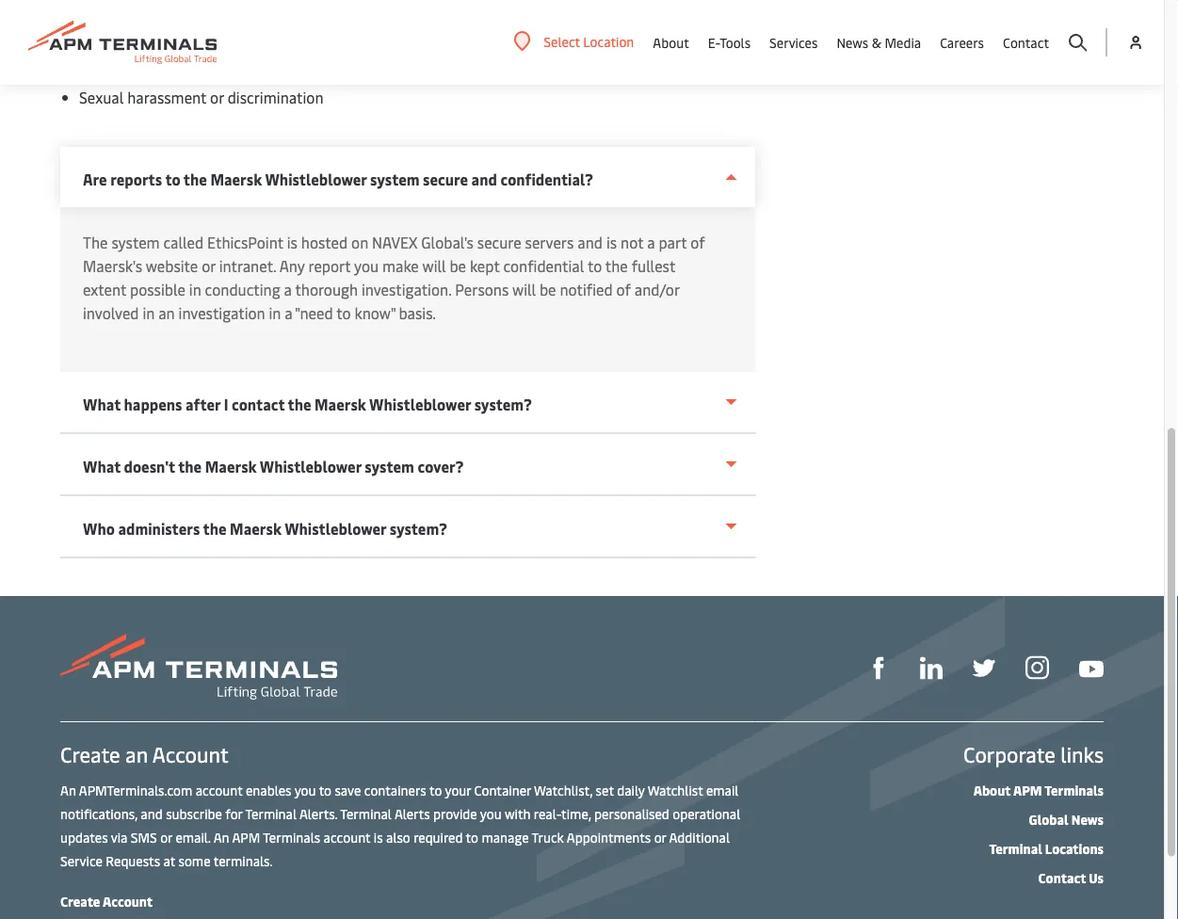 Task type: describe. For each thing, give the bounding box(es) containing it.
set
[[596, 781, 614, 799]]

1 horizontal spatial terminal
[[340, 805, 392, 823]]

via
[[111, 828, 127, 846]]

and inside dropdown button
[[471, 170, 497, 190]]

instagram image
[[1026, 657, 1049, 680]]

website
[[146, 256, 198, 276]]

what happens after i contact the maersk whistleblower system?
[[83, 395, 532, 415]]

&
[[872, 33, 882, 51]]

about button
[[653, 0, 689, 85]]

operational
[[673, 805, 740, 823]]

and up discrimination
[[248, 57, 273, 77]]

administers
[[118, 519, 200, 539]]

0 vertical spatial a
[[647, 233, 655, 253]]

1 vertical spatial an
[[213, 828, 229, 846]]

links
[[1061, 741, 1104, 768]]

careers
[[940, 33, 984, 51]]

contact for contact
[[1003, 33, 1049, 51]]

container
[[474, 781, 531, 799]]

1 horizontal spatial system?
[[474, 395, 532, 415]]

select location
[[544, 32, 634, 50]]

to down privacy
[[134, 57, 148, 77]]

threats
[[79, 57, 130, 77]]

sms
[[131, 828, 157, 846]]

maersk up ethicspoint
[[210, 170, 262, 190]]

1 vertical spatial account
[[324, 828, 370, 846]]

extent
[[83, 280, 126, 300]]

reports
[[110, 170, 162, 190]]

who administers the maersk whistleblower system? button
[[60, 497, 756, 559]]

shape link
[[867, 655, 890, 680]]

ethicspoint
[[207, 233, 283, 253]]

about for about
[[653, 33, 689, 51]]

alerts.
[[299, 805, 338, 823]]

persons
[[455, 280, 509, 300]]

whistleblower down what doesn't the maersk whistleblower system cover?
[[285, 519, 386, 539]]

possible
[[130, 280, 185, 300]]

is inside the an apmterminals.com account enables you to save containers to your container watchlist, set daily watchlist email notifications, and subscribe for terminal alerts. terminal alerts provide you with real-time, personalised operational updates via sms or email. an apm terminals account is also required to manage truck appointments or additional service requests at some terminals.
[[374, 828, 383, 846]]

2 horizontal spatial terminal
[[989, 840, 1042, 857]]

you inside 'the system called ethicspoint is hosted on navex global's secure servers and is not a part of maersk's website or intranet. any report you make will be kept confidential to the fullest extent possible in conducting a thorough investigation. persons will be notified of and/or involved in an investigation in a "need to know" basis.'
[[354, 256, 379, 276]]

1 horizontal spatial in
[[189, 280, 201, 300]]

terminal locations link
[[989, 840, 1104, 857]]

or down the personalised
[[654, 828, 666, 846]]

confidential?
[[501, 170, 593, 190]]

notifications,
[[60, 805, 137, 823]]

the
[[83, 233, 108, 253]]

0 horizontal spatial you
[[294, 781, 316, 799]]

notified
[[560, 280, 613, 300]]

data
[[79, 25, 111, 46]]

to left save
[[319, 781, 332, 799]]

called
[[163, 233, 204, 253]]

0 horizontal spatial account
[[196, 781, 242, 799]]

whistleblower up hosted
[[265, 170, 367, 190]]

email
[[706, 781, 739, 799]]

system inside 'the system called ethicspoint is hosted on navex global's secure servers and is not a part of maersk's website or intranet. any report you make will be kept confidential to the fullest extent possible in conducting a thorough investigation. persons will be notified of and/or involved in an investigation in a "need to know" basis.'
[[112, 233, 160, 253]]

time,
[[561, 805, 591, 823]]

facebook image
[[867, 657, 890, 680]]

to down the thorough
[[336, 303, 351, 323]]

and/or
[[635, 280, 679, 300]]

servers
[[525, 233, 574, 253]]

or right "sms"
[[160, 828, 172, 846]]

create an account
[[60, 741, 229, 768]]

investigation.
[[362, 280, 451, 300]]

who
[[83, 519, 115, 539]]

the inside who administers the maersk whistleblower system? dropdown button
[[203, 519, 227, 539]]

corporate
[[963, 741, 1056, 768]]

an apmterminals.com account enables you to save containers to your container watchlist, set daily watchlist email notifications, and subscribe for terminal alerts. terminal alerts provide you with real-time, personalised operational updates via sms or email. an apm terminals account is also required to manage truck appointments or additional service requests at some terminals.
[[60, 781, 740, 870]]

make
[[382, 256, 419, 276]]

personalised
[[594, 805, 669, 823]]

also
[[386, 828, 410, 846]]

news & media button
[[837, 0, 921, 85]]

what for what happens after i contact the maersk whistleblower system?
[[83, 395, 121, 415]]

contact us
[[1038, 869, 1104, 887]]

whistleblower inside dropdown button
[[260, 457, 361, 477]]

cover?
[[418, 457, 464, 477]]

intranet.
[[219, 256, 276, 276]]

maersk inside dropdown button
[[205, 457, 257, 477]]

fill 44 link
[[973, 655, 995, 680]]

locations
[[1045, 840, 1104, 857]]

conducting
[[205, 280, 280, 300]]

create for create an account
[[60, 741, 120, 768]]

appointments
[[567, 828, 651, 846]]

global news link
[[1029, 810, 1104, 828]]

truck
[[532, 828, 564, 846]]

not
[[621, 233, 643, 253]]

e-tools button
[[708, 0, 751, 85]]

apmt footer logo image
[[60, 634, 337, 700]]

for
[[225, 805, 243, 823]]

sexual
[[79, 88, 124, 108]]

required
[[414, 828, 463, 846]]

subscribe
[[166, 805, 222, 823]]

basis.
[[399, 303, 436, 323]]

watchlist,
[[534, 781, 593, 799]]

happens
[[124, 395, 182, 415]]

what doesn't the maersk whistleblower system cover? button
[[60, 435, 756, 497]]

youtube image
[[1079, 661, 1104, 678]]

linkedin__x28_alt_x29__3_ link
[[920, 655, 943, 680]]

containers
[[364, 781, 426, 799]]

contact us link
[[1038, 869, 1104, 887]]

secure inside dropdown button
[[423, 170, 468, 190]]

0 vertical spatial account
[[152, 741, 229, 768]]

maersk right contact
[[315, 395, 366, 415]]

1 horizontal spatial terminals
[[1045, 781, 1104, 799]]

an inside 'the system called ethicspoint is hosted on navex global's secure servers and is not a part of maersk's website or intranet. any report you make will be kept confidential to the fullest extent possible in conducting a thorough investigation. persons will be notified of and/or involved in an investigation in a "need to know" basis.'
[[158, 303, 175, 323]]

"need
[[295, 303, 333, 323]]

to down provide
[[466, 828, 478, 846]]

who administers the maersk whistleblower system?
[[83, 519, 447, 539]]

system inside dropdown button
[[370, 170, 420, 190]]

at
[[163, 852, 175, 870]]

1 horizontal spatial be
[[540, 280, 556, 300]]

to inside dropdown button
[[165, 170, 180, 190]]

about apm terminals link
[[973, 781, 1104, 799]]

1 vertical spatial system?
[[390, 519, 447, 539]]

the system called ethicspoint is hosted on navex global's secure servers and is not a part of maersk's website or intranet. any report you make will be kept confidential to the fullest extent possible in conducting a thorough investigation. persons will be notified of and/or involved in an investigation in a "need to know" basis.
[[83, 233, 705, 323]]

e-
[[708, 33, 720, 51]]

maersk down what doesn't the maersk whistleblower system cover?
[[230, 519, 281, 539]]

0 horizontal spatial terminal
[[245, 805, 297, 823]]



Task type: locate. For each thing, give the bounding box(es) containing it.
0 vertical spatial an
[[60, 781, 76, 799]]

threats to health, safety and environment
[[79, 57, 362, 77]]

and inside the an apmterminals.com account enables you to save containers to your container watchlist, set daily watchlist email notifications, and subscribe for terminal alerts. terminal alerts provide you with real-time, personalised operational updates via sms or email. an apm terminals account is also required to manage truck appointments or additional service requests at some terminals.
[[141, 805, 163, 823]]

be down confidential
[[540, 280, 556, 300]]

contact
[[232, 395, 285, 415]]

linkedin image
[[920, 657, 943, 680]]

select
[[544, 32, 580, 50]]

about apm terminals
[[973, 781, 1104, 799]]

apm up 'global'
[[1013, 781, 1042, 799]]

are
[[83, 170, 107, 190]]

the inside what doesn't the maersk whistleblower system cover? dropdown button
[[178, 457, 202, 477]]

the right doesn't
[[178, 457, 202, 477]]

is
[[287, 233, 298, 253], [606, 233, 617, 253], [374, 828, 383, 846]]

in left "need
[[269, 303, 281, 323]]

maersk's
[[83, 256, 142, 276]]

will down confidential
[[512, 280, 536, 300]]

tools
[[720, 33, 751, 51]]

0 horizontal spatial an
[[125, 741, 148, 768]]

terminals inside the an apmterminals.com account enables you to save containers to your container watchlist, set daily watchlist email notifications, and subscribe for terminal alerts. terminal alerts provide you with real-time, personalised operational updates via sms or email. an apm terminals account is also required to manage truck appointments or additional service requests at some terminals.
[[263, 828, 320, 846]]

secure inside 'the system called ethicspoint is hosted on navex global's secure servers and is not a part of maersk's website or intranet. any report you make will be kept confidential to the fullest extent possible in conducting a thorough investigation. persons will be notified of and/or involved in an investigation in a "need to know" basis.'
[[477, 233, 521, 253]]

system up maersk's on the left top
[[112, 233, 160, 253]]

2 what from the top
[[83, 457, 121, 477]]

the down not
[[605, 256, 628, 276]]

or inside 'the system called ethicspoint is hosted on navex global's secure servers and is not a part of maersk's website or intranet. any report you make will be kept confidential to the fullest extent possible in conducting a thorough investigation. persons will be notified of and/or involved in an investigation in a "need to know" basis.'
[[202, 256, 215, 276]]

be
[[450, 256, 466, 276], [540, 280, 556, 300]]

0 horizontal spatial apm
[[232, 828, 260, 846]]

0 vertical spatial be
[[450, 256, 466, 276]]

service
[[60, 852, 103, 870]]

create account
[[60, 892, 153, 910]]

global news
[[1029, 810, 1104, 828]]

about left e-
[[653, 33, 689, 51]]

0 horizontal spatial about
[[653, 33, 689, 51]]

is up any
[[287, 233, 298, 253]]

the inside are reports to the maersk whistleblower system secure and confidential? dropdown button
[[183, 170, 207, 190]]

1 vertical spatial news
[[1072, 810, 1104, 828]]

account up "for"
[[196, 781, 242, 799]]

us
[[1089, 869, 1104, 887]]

0 horizontal spatial be
[[450, 256, 466, 276]]

services
[[769, 33, 818, 51]]

terminal down 'global'
[[989, 840, 1042, 857]]

and
[[248, 57, 273, 77], [471, 170, 497, 190], [578, 233, 603, 253], [141, 805, 163, 823]]

and up "sms"
[[141, 805, 163, 823]]

confidential
[[503, 256, 584, 276]]

1 vertical spatial secure
[[477, 233, 521, 253]]

system up navex in the top left of the page
[[370, 170, 420, 190]]

2 vertical spatial system
[[365, 457, 414, 477]]

account
[[152, 741, 229, 768], [103, 892, 153, 910]]

save
[[335, 781, 361, 799]]

watchlist
[[648, 781, 703, 799]]

twitter image
[[973, 657, 995, 680]]

with
[[505, 805, 531, 823]]

news left &
[[837, 33, 869, 51]]

be down global's
[[450, 256, 466, 276]]

the right administers
[[203, 519, 227, 539]]

e-tools
[[708, 33, 751, 51]]

0 horizontal spatial system?
[[390, 519, 447, 539]]

contact right the careers
[[1003, 33, 1049, 51]]

email.
[[176, 828, 211, 846]]

0 vertical spatial create
[[60, 741, 120, 768]]

location
[[583, 32, 634, 50]]

1 what from the top
[[83, 395, 121, 415]]

fullest
[[632, 256, 675, 276]]

0 vertical spatial system
[[370, 170, 420, 190]]

news up locations on the right bottom of the page
[[1072, 810, 1104, 828]]

whistleblower up what doesn't the maersk whistleblower system cover? dropdown button
[[369, 395, 471, 415]]

1 horizontal spatial an
[[213, 828, 229, 846]]

0 horizontal spatial in
[[143, 303, 155, 323]]

manage
[[482, 828, 529, 846]]

2 horizontal spatial you
[[480, 805, 502, 823]]

news inside "news & media" dropdown button
[[837, 33, 869, 51]]

1 vertical spatial system
[[112, 233, 160, 253]]

system inside dropdown button
[[365, 457, 414, 477]]

0 horizontal spatial is
[[287, 233, 298, 253]]

0 vertical spatial system?
[[474, 395, 532, 415]]

a
[[647, 233, 655, 253], [284, 280, 292, 300], [285, 303, 293, 323]]

0 vertical spatial what
[[83, 395, 121, 415]]

0 horizontal spatial will
[[422, 256, 446, 276]]

environment
[[276, 57, 362, 77]]

a down any
[[284, 280, 292, 300]]

terminal down save
[[340, 805, 392, 823]]

part
[[659, 233, 687, 253]]

1 vertical spatial be
[[540, 280, 556, 300]]

contact for contact us
[[1038, 869, 1086, 887]]

0 horizontal spatial an
[[60, 781, 76, 799]]

2 vertical spatial you
[[480, 805, 502, 823]]

to right the reports
[[165, 170, 180, 190]]

terminals up global news link
[[1045, 781, 1104, 799]]

1 horizontal spatial of
[[690, 233, 705, 253]]

any
[[279, 256, 305, 276]]

0 vertical spatial secure
[[423, 170, 468, 190]]

is left not
[[606, 233, 617, 253]]

or down called
[[202, 256, 215, 276]]

instagram link
[[1026, 654, 1049, 680]]

kept
[[470, 256, 500, 276]]

some
[[178, 852, 211, 870]]

enables
[[246, 781, 291, 799]]

0 vertical spatial news
[[837, 33, 869, 51]]

0 vertical spatial will
[[422, 256, 446, 276]]

daily
[[617, 781, 645, 799]]

0 vertical spatial of
[[690, 233, 705, 253]]

safety
[[202, 57, 244, 77]]

terminal down enables on the bottom of page
[[245, 805, 297, 823]]

account down alerts.
[[324, 828, 370, 846]]

1 horizontal spatial apm
[[1013, 781, 1042, 799]]

0 horizontal spatial secure
[[423, 170, 468, 190]]

and inside 'the system called ethicspoint is hosted on navex global's secure servers and is not a part of maersk's website or intranet. any report you make will be kept confidential to the fullest extent possible in conducting a thorough investigation. persons will be notified of and/or involved in an investigation in a "need to know" basis.'
[[578, 233, 603, 253]]

1 horizontal spatial you
[[354, 256, 379, 276]]

0 vertical spatial contact
[[1003, 33, 1049, 51]]

create for create account
[[60, 892, 100, 910]]

about
[[653, 33, 689, 51], [973, 781, 1011, 799]]

you down on
[[354, 256, 379, 276]]

doesn't
[[124, 457, 175, 477]]

you down container
[[480, 805, 502, 823]]

1 vertical spatial create
[[60, 892, 100, 910]]

are reports to the maersk whistleblower system secure and confidential?
[[83, 170, 593, 190]]

1 vertical spatial you
[[294, 781, 316, 799]]

about down "corporate"
[[973, 781, 1011, 799]]

careers button
[[940, 0, 984, 85]]

1 horizontal spatial secure
[[477, 233, 521, 253]]

0 vertical spatial about
[[653, 33, 689, 51]]

what left doesn't
[[83, 457, 121, 477]]

services button
[[769, 0, 818, 85]]

1 vertical spatial apm
[[232, 828, 260, 846]]

2 create from the top
[[60, 892, 100, 910]]

news & media
[[837, 33, 921, 51]]

in down possible
[[143, 303, 155, 323]]

what left happens
[[83, 395, 121, 415]]

and right the servers
[[578, 233, 603, 253]]

apm inside the an apmterminals.com account enables you to save containers to your container watchlist, set daily watchlist email notifications, and subscribe for terminal alerts. terminal alerts provide you with real-time, personalised operational updates via sms or email. an apm terminals account is also required to manage truck appointments or additional service requests at some terminals.
[[232, 828, 260, 846]]

create up apmterminals.com
[[60, 741, 120, 768]]

of right part
[[690, 233, 705, 253]]

navex
[[372, 233, 418, 253]]

an up notifications,
[[60, 781, 76, 799]]

1 vertical spatial account
[[103, 892, 153, 910]]

contact button
[[1003, 0, 1049, 85]]

system
[[370, 170, 420, 190], [112, 233, 160, 253], [365, 457, 414, 477]]

i
[[224, 395, 228, 415]]

media
[[885, 33, 921, 51]]

and left confidential?
[[471, 170, 497, 190]]

you up alerts.
[[294, 781, 316, 799]]

account down requests
[[103, 892, 153, 910]]

secure up global's
[[423, 170, 468, 190]]

whistleblower
[[265, 170, 367, 190], [369, 395, 471, 415], [260, 457, 361, 477], [285, 519, 386, 539]]

to left your
[[429, 781, 442, 799]]

your
[[445, 781, 471, 799]]

the inside what happens after i contact the maersk whistleblower system? dropdown button
[[288, 395, 311, 415]]

1 vertical spatial a
[[284, 280, 292, 300]]

maersk down i
[[205, 457, 257, 477]]

in
[[189, 280, 201, 300], [143, 303, 155, 323], [269, 303, 281, 323]]

1 horizontal spatial news
[[1072, 810, 1104, 828]]

discrimination
[[228, 88, 324, 108]]

investigation
[[178, 303, 265, 323]]

apmterminals.com
[[79, 781, 192, 799]]

apm up terminals.
[[232, 828, 260, 846]]

is left also
[[374, 828, 383, 846]]

1 horizontal spatial is
[[374, 828, 383, 846]]

what inside dropdown button
[[83, 395, 121, 415]]

corporate links
[[963, 741, 1104, 768]]

the inside 'the system called ethicspoint is hosted on navex global's secure servers and is not a part of maersk's website or intranet. any report you make will be kept confidential to the fullest extent possible in conducting a thorough investigation. persons will be notified of and/or involved in an investigation in a "need to know" basis.'
[[605, 256, 628, 276]]

hosted
[[301, 233, 348, 253]]

1 vertical spatial what
[[83, 457, 121, 477]]

global's
[[421, 233, 474, 253]]

1 vertical spatial terminals
[[263, 828, 320, 846]]

an
[[60, 781, 76, 799], [213, 828, 229, 846]]

1 vertical spatial contact
[[1038, 869, 1086, 887]]

0 vertical spatial apm
[[1013, 781, 1042, 799]]

1 horizontal spatial an
[[158, 303, 175, 323]]

a right not
[[647, 233, 655, 253]]

you tube link
[[1079, 655, 1104, 679]]

0 vertical spatial an
[[158, 303, 175, 323]]

the right the reports
[[183, 170, 207, 190]]

an up apmterminals.com
[[125, 741, 148, 768]]

what inside dropdown button
[[83, 457, 121, 477]]

whistleblower down the what happens after i contact the maersk whistleblower system?
[[260, 457, 361, 477]]

real-
[[534, 805, 561, 823]]

1 vertical spatial about
[[973, 781, 1011, 799]]

2 horizontal spatial is
[[606, 233, 617, 253]]

of left and/or on the right of the page
[[616, 280, 631, 300]]

to up notified
[[588, 256, 602, 276]]

provide
[[433, 805, 477, 823]]

in down 'website'
[[189, 280, 201, 300]]

what for what doesn't the maersk whistleblower system cover?
[[83, 457, 121, 477]]

0 vertical spatial you
[[354, 256, 379, 276]]

create
[[60, 741, 120, 768], [60, 892, 100, 910]]

1 vertical spatial an
[[125, 741, 148, 768]]

account up subscribe
[[152, 741, 229, 768]]

or down threats to health, safety and environment
[[210, 88, 224, 108]]

an
[[158, 303, 175, 323], [125, 741, 148, 768]]

the right contact
[[288, 395, 311, 415]]

apm
[[1013, 781, 1042, 799], [232, 828, 260, 846]]

will down global's
[[422, 256, 446, 276]]

0 horizontal spatial news
[[837, 33, 869, 51]]

an down "for"
[[213, 828, 229, 846]]

create down service in the bottom left of the page
[[60, 892, 100, 910]]

the
[[183, 170, 207, 190], [605, 256, 628, 276], [288, 395, 311, 415], [178, 457, 202, 477], [203, 519, 227, 539]]

0 horizontal spatial terminals
[[263, 828, 320, 846]]

system left cover?
[[365, 457, 414, 477]]

or
[[210, 88, 224, 108], [202, 256, 215, 276], [160, 828, 172, 846], [654, 828, 666, 846]]

secure up kept
[[477, 233, 521, 253]]

1 horizontal spatial will
[[512, 280, 536, 300]]

create account link
[[60, 892, 153, 910]]

contact down locations on the right bottom of the page
[[1038, 869, 1086, 887]]

about for about apm terminals
[[973, 781, 1011, 799]]

global
[[1029, 810, 1069, 828]]

1 horizontal spatial about
[[973, 781, 1011, 799]]

1 vertical spatial of
[[616, 280, 631, 300]]

terminals down alerts.
[[263, 828, 320, 846]]

maersk
[[210, 170, 262, 190], [315, 395, 366, 415], [205, 457, 257, 477], [230, 519, 281, 539]]

0 vertical spatial terminals
[[1045, 781, 1104, 799]]

0 horizontal spatial of
[[616, 280, 631, 300]]

will
[[422, 256, 446, 276], [512, 280, 536, 300]]

0 vertical spatial account
[[196, 781, 242, 799]]

a left "need
[[285, 303, 293, 323]]

1 vertical spatial will
[[512, 280, 536, 300]]

1 create from the top
[[60, 741, 120, 768]]

2 vertical spatial a
[[285, 303, 293, 323]]

2 horizontal spatial in
[[269, 303, 281, 323]]

an down possible
[[158, 303, 175, 323]]

1 horizontal spatial account
[[324, 828, 370, 846]]



Task type: vqa. For each thing, say whether or not it's contained in the screenshot.
"Sexual harassment or discrimination"
yes



